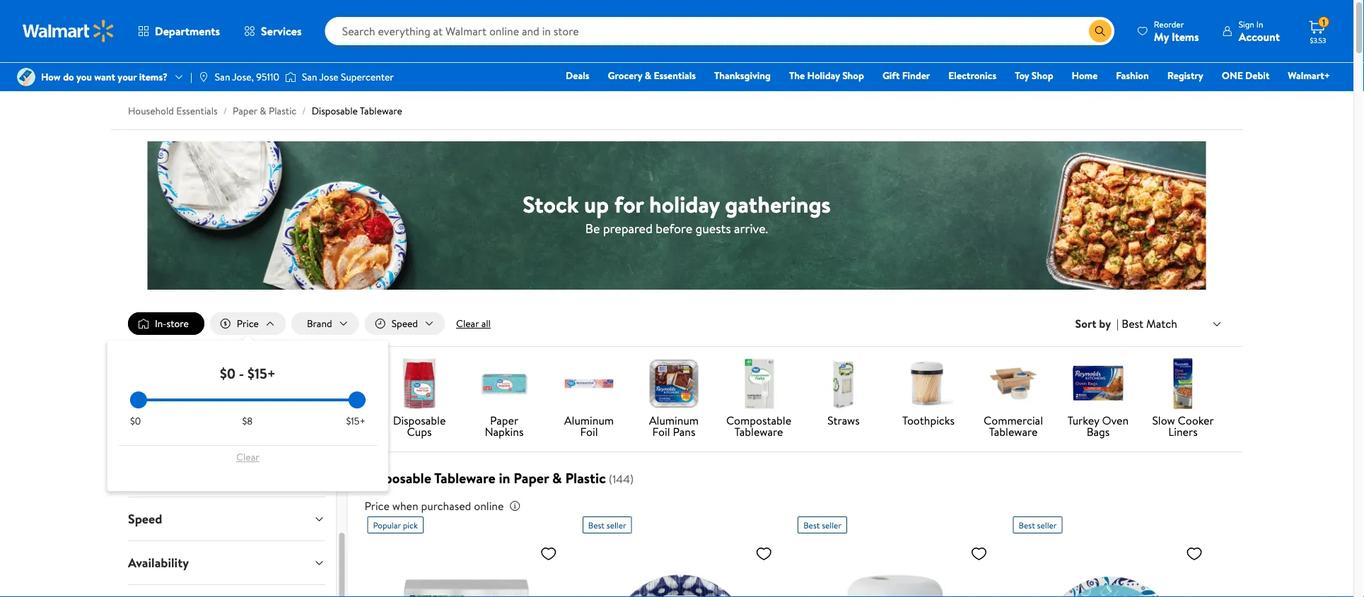 Task type: vqa. For each thing, say whether or not it's contained in the screenshot.
Supercenter
yes



Task type: locate. For each thing, give the bounding box(es) containing it.
$15 range field
[[130, 399, 366, 402]]

|
[[190, 70, 192, 84], [1117, 316, 1119, 332]]

1 vertical spatial speed button
[[117, 498, 336, 541]]

0 vertical spatial &
[[645, 69, 652, 82]]

best seller for great value everyday strong, soak proof, microwave safe, disposable paper dinner plates, 10 inch, 200 plates, patterned image
[[1019, 520, 1057, 532]]

clear inside "clear" button
[[236, 451, 259, 464]]

3 seller from the left
[[1037, 520, 1057, 532]]

best match
[[1122, 316, 1178, 332]]

0 horizontal spatial seller
[[607, 520, 626, 532]]

disposable down $15 range field
[[223, 413, 276, 429]]

legal information image
[[509, 501, 521, 512]]

2 best seller from the left
[[804, 520, 842, 532]]

0 vertical spatial speed button
[[365, 313, 445, 335]]

0 vertical spatial $0
[[220, 364, 235, 383]]

 image
[[17, 68, 35, 86], [285, 70, 296, 84], [198, 71, 209, 83]]

2 tab from the top
[[117, 586, 336, 598]]

0 horizontal spatial speed
[[128, 511, 162, 528]]

speed button up the availability tab
[[117, 498, 336, 541]]

1 / from the left
[[223, 104, 227, 118]]

toothpicks image
[[903, 359, 954, 410]]

dixie ultra disposable paper bowls, 20 ounce, 25 count image
[[583, 540, 778, 598]]

disposable
[[312, 104, 358, 118], [138, 413, 191, 429], [223, 413, 276, 429], [308, 413, 361, 429], [393, 413, 446, 429], [365, 469, 431, 488]]

deals link
[[560, 68, 596, 83]]

/ right paper & plastic link
[[302, 104, 306, 118]]

disposable up when
[[365, 469, 431, 488]]

price
[[237, 317, 259, 331], [365, 499, 390, 514]]

san left the jose
[[302, 70, 317, 84]]

0 horizontal spatial san
[[215, 70, 230, 84]]

foil left pans
[[653, 424, 670, 440]]

tableware up purchased
[[434, 469, 496, 488]]

in-store
[[155, 317, 189, 331]]

foil inside aluminum foil
[[580, 424, 598, 440]]

0 vertical spatial tab
[[117, 454, 336, 497]]

disposable utensils
[[138, 413, 191, 440]]

0 horizontal spatial &
[[260, 104, 266, 118]]

aluminum
[[564, 413, 614, 429], [649, 413, 699, 429]]

0 horizontal spatial best seller
[[588, 520, 626, 532]]

toothpicks link
[[892, 359, 965, 429]]

 image left jose,
[[198, 71, 209, 83]]

items
[[1172, 29, 1199, 44]]

sign in to add to favorites list, dixie ultra disposable paper bowls, 20 ounce, 25 count image
[[756, 545, 772, 563]]

& right grocery
[[645, 69, 652, 82]]

commercial tableware
[[984, 413, 1043, 440]]

best match button
[[1119, 315, 1226, 333]]

 image left how at the left top
[[17, 68, 35, 86]]

price for price
[[237, 317, 259, 331]]

disposable down 'disposable bowls' image
[[308, 413, 361, 429]]

& right in
[[552, 469, 562, 488]]

 image right 95110
[[285, 70, 296, 84]]

toothpicks
[[902, 413, 955, 429]]

1 san from the left
[[215, 70, 230, 84]]

compostable tableware link
[[722, 359, 796, 441]]

tab up speed tab
[[117, 454, 336, 497]]

| right items?
[[190, 70, 192, 84]]

1 vertical spatial $15+
[[346, 415, 366, 428]]

bags
[[1087, 424, 1110, 440]]

2 foil from the left
[[653, 424, 670, 440]]

 image for how do you want your items?
[[17, 68, 35, 86]]

mainstays 200-piece wooden toothpicks bundle with clear plastic container image
[[798, 540, 993, 598]]

1 vertical spatial clear
[[236, 451, 259, 464]]

1 horizontal spatial foil
[[653, 424, 670, 440]]

in
[[499, 469, 510, 488]]

0 horizontal spatial /
[[223, 104, 227, 118]]

$8
[[242, 415, 253, 428]]

store
[[167, 317, 189, 331]]

aluminum foil link
[[552, 359, 626, 441]]

0 vertical spatial plastic
[[269, 104, 297, 118]]

paper down paper napkins image
[[490, 413, 518, 429]]

1 vertical spatial speed
[[128, 511, 162, 528]]

seller
[[607, 520, 626, 532], [822, 520, 842, 532], [1037, 520, 1057, 532]]

plastic left (144)
[[565, 469, 606, 488]]

foil down aluminum foil image
[[580, 424, 598, 440]]

3 best seller from the left
[[1019, 520, 1057, 532]]

0 vertical spatial price
[[237, 317, 259, 331]]

1 horizontal spatial /
[[302, 104, 306, 118]]

paper down jose,
[[233, 104, 257, 118]]

popular pick
[[373, 520, 418, 532]]

disposable for tableware
[[365, 469, 431, 488]]

compostable tableware image
[[733, 359, 784, 410]]

seller for great value everyday strong, soak proof, microwave safe, disposable paper dinner plates, 10 inch, 200 plates, patterned image
[[1037, 520, 1057, 532]]

2 san from the left
[[302, 70, 317, 84]]

$15+ right -
[[248, 364, 276, 383]]

& for essentials
[[260, 104, 266, 118]]

one
[[1222, 69, 1243, 82]]

tableware down compostable tableware "image"
[[735, 424, 783, 440]]

0 horizontal spatial shop
[[842, 69, 864, 82]]

fashion
[[1116, 69, 1149, 82]]

paper right in
[[514, 469, 549, 488]]

tableware for compostable
[[735, 424, 783, 440]]

disposable for cups
[[393, 413, 446, 429]]

clear down plates
[[236, 451, 259, 464]]

disposable down the jose
[[312, 104, 358, 118]]

1 vertical spatial price
[[365, 499, 390, 514]]

1 horizontal spatial  image
[[198, 71, 209, 83]]

aluminum down aluminum foil pans image
[[649, 413, 699, 429]]

0 vertical spatial clear
[[456, 317, 479, 331]]

tableware for commercial
[[989, 424, 1038, 440]]

paper napkins link
[[468, 359, 541, 441]]

1 aluminum from the left
[[564, 413, 614, 429]]

2 seller from the left
[[822, 520, 842, 532]]

you
[[76, 70, 92, 84]]

plastic for /
[[269, 104, 297, 118]]

disposable down disposable utensils image at the bottom left of the page
[[138, 413, 191, 429]]

0 horizontal spatial $15+
[[248, 364, 276, 383]]

availability tab
[[117, 542, 336, 585]]

& down 95110
[[260, 104, 266, 118]]

slow
[[1152, 413, 1175, 429]]

0 horizontal spatial $0
[[130, 415, 141, 428]]

speed up 'availability'
[[128, 511, 162, 528]]

disposable for utensils
[[138, 413, 191, 429]]

aluminum inside aluminum foil link
[[564, 413, 614, 429]]

tableware
[[360, 104, 402, 118], [735, 424, 783, 440], [989, 424, 1038, 440], [434, 469, 496, 488]]

&
[[645, 69, 652, 82], [260, 104, 266, 118], [552, 469, 562, 488]]

1 horizontal spatial san
[[302, 70, 317, 84]]

shop right holiday
[[842, 69, 864, 82]]

1 best seller from the left
[[588, 520, 626, 532]]

0 horizontal spatial clear
[[236, 451, 259, 464]]

$15+ down 'disposable bowls' image
[[346, 415, 366, 428]]

san jose supercenter
[[302, 70, 394, 84]]

1 horizontal spatial &
[[552, 469, 562, 488]]

0 vertical spatial |
[[190, 70, 192, 84]]

foil inside the aluminum foil pans
[[653, 424, 670, 440]]

brand button
[[291, 313, 359, 335]]

arrive.
[[734, 220, 768, 237]]

stock up for holiday gatherings. be prepared before guests arrive. image
[[148, 141, 1206, 290]]

1 vertical spatial $0
[[130, 415, 141, 428]]

disposable down disposable cups image
[[393, 413, 446, 429]]

sign in to add to favorites list, vanity fair everyday disposable paper napkins, white, 100 count image
[[540, 545, 557, 563]]

2 vertical spatial paper
[[514, 469, 549, 488]]

0 horizontal spatial plastic
[[269, 104, 297, 118]]

account
[[1239, 29, 1280, 44]]

disposable plates
[[223, 413, 276, 440]]

toy shop
[[1015, 69, 1054, 82]]

2 aluminum from the left
[[649, 413, 699, 429]]

0 vertical spatial paper
[[233, 104, 257, 118]]

tab
[[117, 454, 336, 497], [117, 586, 336, 598]]

1 vertical spatial &
[[260, 104, 266, 118]]

0 horizontal spatial essentials
[[176, 104, 218, 118]]

turkey oven bags link
[[1062, 359, 1135, 441]]

tab down the availability tab
[[117, 586, 336, 598]]

| right by
[[1117, 316, 1119, 332]]

0 horizontal spatial aluminum
[[564, 413, 614, 429]]

1 horizontal spatial speed
[[392, 317, 418, 331]]

shop
[[842, 69, 864, 82], [1032, 69, 1054, 82]]

commercial
[[984, 413, 1043, 429]]

speed tab
[[117, 498, 336, 541]]

paper for /
[[233, 104, 257, 118]]

1 horizontal spatial aluminum
[[649, 413, 699, 429]]

walmart image
[[23, 20, 115, 42]]

1 horizontal spatial $0
[[220, 364, 235, 383]]

jose,
[[232, 70, 254, 84]]

1 shop from the left
[[842, 69, 864, 82]]

2 horizontal spatial  image
[[285, 70, 296, 84]]

clear for clear all
[[456, 317, 479, 331]]

tableware down commercial tableware image
[[989, 424, 1038, 440]]

straws link
[[807, 359, 881, 429]]

tableware inside commercial tableware
[[989, 424, 1038, 440]]

aluminum for aluminum foil
[[564, 413, 614, 429]]

plates
[[235, 424, 264, 440]]

1 vertical spatial essentials
[[176, 104, 218, 118]]

2 horizontal spatial seller
[[1037, 520, 1057, 532]]

san left jose,
[[215, 70, 230, 84]]

commercial tableware image
[[988, 359, 1039, 410]]

home link
[[1066, 68, 1104, 83]]

1 horizontal spatial shop
[[1032, 69, 1054, 82]]

speed button up disposable cups image
[[365, 313, 445, 335]]

do
[[63, 70, 74, 84]]

speed up disposable cups image
[[392, 317, 418, 331]]

shop right toy
[[1032, 69, 1054, 82]]

1 seller from the left
[[607, 520, 626, 532]]

clear left all at the bottom of page
[[456, 317, 479, 331]]

the
[[789, 69, 805, 82]]

purchased
[[421, 499, 471, 514]]

plastic for in
[[565, 469, 606, 488]]

plastic down 95110
[[269, 104, 297, 118]]

electronics link
[[942, 68, 1003, 83]]

san
[[215, 70, 230, 84], [302, 70, 317, 84]]

speed
[[392, 317, 418, 331], [128, 511, 162, 528]]

disposable bowls image
[[309, 359, 360, 410]]

$0 left -
[[220, 364, 235, 383]]

price for price when purchased online
[[365, 499, 390, 514]]

speed inside the sort and filter section element
[[392, 317, 418, 331]]

slow cooker liners link
[[1147, 359, 1220, 441]]

your
[[118, 70, 137, 84]]

clear button
[[130, 446, 366, 469]]

-
[[239, 364, 244, 383]]

essentials right grocery
[[654, 69, 696, 82]]

1
[[1323, 16, 1326, 28]]

for
[[614, 188, 644, 220]]

tableware for disposable
[[434, 469, 496, 488]]

0 horizontal spatial speed button
[[117, 498, 336, 541]]

0 horizontal spatial price
[[237, 317, 259, 331]]

2 vertical spatial &
[[552, 469, 562, 488]]

price up $0 - $15+
[[237, 317, 259, 331]]

1 horizontal spatial clear
[[456, 317, 479, 331]]

Walmart Site-Wide search field
[[325, 17, 1115, 45]]

disposable inside 'link'
[[138, 413, 191, 429]]

clear
[[456, 317, 479, 331], [236, 451, 259, 464]]

toy
[[1015, 69, 1029, 82]]

sign
[[1239, 18, 1255, 30]]

jose
[[319, 70, 339, 84]]

1 vertical spatial paper
[[490, 413, 518, 429]]

1 horizontal spatial $15+
[[346, 415, 366, 428]]

disposable for bowls
[[308, 413, 361, 429]]

0 horizontal spatial  image
[[17, 68, 35, 86]]

disposable bowls
[[308, 413, 361, 440]]

best for dixie ultra disposable paper bowls, 20 ounce, 25 count image
[[588, 520, 605, 532]]

thanksgiving link
[[708, 68, 777, 83]]

 image for san jose supercenter
[[285, 70, 296, 84]]

2 horizontal spatial best seller
[[1019, 520, 1057, 532]]

cooker
[[1178, 413, 1214, 429]]

1 vertical spatial plastic
[[565, 469, 606, 488]]

0 vertical spatial speed
[[392, 317, 418, 331]]

 image for san jose, 95110
[[198, 71, 209, 83]]

$0 left utensils
[[130, 415, 141, 428]]

1 horizontal spatial plastic
[[565, 469, 606, 488]]

one debit
[[1222, 69, 1270, 82]]

search icon image
[[1095, 25, 1106, 37]]

disposable for plates
[[223, 413, 276, 429]]

1 vertical spatial tab
[[117, 586, 336, 598]]

cups
[[407, 424, 432, 440]]

tableware inside the compostable tableware
[[735, 424, 783, 440]]

1 horizontal spatial price
[[365, 499, 390, 514]]

compostable tableware
[[726, 413, 791, 440]]

1 vertical spatial |
[[1117, 316, 1119, 332]]

0 horizontal spatial foil
[[580, 424, 598, 440]]

$0 for $0 - $15+
[[220, 364, 235, 383]]

1 horizontal spatial seller
[[822, 520, 842, 532]]

1 horizontal spatial |
[[1117, 316, 1119, 332]]

disposable utensils image
[[139, 359, 190, 410]]

1 horizontal spatial essentials
[[654, 69, 696, 82]]

aluminum down aluminum foil image
[[564, 413, 614, 429]]

price inside price dropdown button
[[237, 317, 259, 331]]

paper for in
[[514, 469, 549, 488]]

aluminum foil pans
[[649, 413, 699, 440]]

/ left paper & plastic link
[[223, 104, 227, 118]]

essentials right household
[[176, 104, 218, 118]]

availability
[[128, 555, 189, 572]]

plastic
[[269, 104, 297, 118], [565, 469, 606, 488]]

bowls
[[320, 424, 349, 440]]

clear inside clear all button
[[456, 317, 479, 331]]

fashion link
[[1110, 68, 1156, 83]]

gatherings
[[725, 188, 831, 220]]

aluminum foil pans link
[[637, 359, 711, 441]]

1 horizontal spatial best seller
[[804, 520, 842, 532]]

1 foil from the left
[[580, 424, 598, 440]]

price up popular
[[365, 499, 390, 514]]



Task type: describe. For each thing, give the bounding box(es) containing it.
best seller for mainstays 200-piece wooden toothpicks bundle with clear plastic container image
[[804, 520, 842, 532]]

in-store button
[[128, 313, 204, 335]]

2 / from the left
[[302, 104, 306, 118]]

napkins
[[485, 424, 524, 440]]

one debit link
[[1216, 68, 1276, 83]]

aluminum foil image
[[564, 359, 615, 410]]

foil for aluminum foil
[[580, 424, 598, 440]]

sort and filter section element
[[111, 301, 1243, 347]]

household essentials / paper & plastic / disposable tableware
[[128, 104, 402, 118]]

sort by |
[[1076, 316, 1119, 332]]

popular
[[373, 520, 401, 532]]

holiday
[[649, 188, 720, 220]]

sign in to add to favorites list, mainstays 200-piece wooden toothpicks bundle with clear plastic container image
[[971, 545, 988, 563]]

prepared
[[603, 220, 653, 237]]

my
[[1154, 29, 1169, 44]]

(144)
[[609, 472, 634, 487]]

& for tableware
[[552, 469, 562, 488]]

turkey
[[1068, 413, 1100, 429]]

the holiday shop link
[[783, 68, 871, 83]]

the holiday shop
[[789, 69, 864, 82]]

0 vertical spatial $15+
[[248, 364, 276, 383]]

disposable cups image
[[394, 359, 445, 410]]

best inside popup button
[[1122, 316, 1144, 332]]

slow cooker liners image
[[1158, 359, 1209, 410]]

guests
[[696, 220, 731, 237]]

electronics
[[949, 69, 997, 82]]

vanity fair everyday disposable paper napkins, white, 100 count image
[[367, 540, 563, 598]]

| inside the sort and filter section element
[[1117, 316, 1119, 332]]

match
[[1146, 316, 1178, 332]]

household
[[128, 104, 174, 118]]

in-
[[155, 317, 167, 331]]

how do you want your items?
[[41, 70, 168, 84]]

disposable plates link
[[213, 359, 286, 441]]

slow cooker liners
[[1152, 413, 1214, 440]]

registry link
[[1161, 68, 1210, 83]]

2 horizontal spatial &
[[645, 69, 652, 82]]

price button
[[210, 313, 286, 335]]

items?
[[139, 70, 168, 84]]

grocery & essentials
[[608, 69, 696, 82]]

disposable tableware link
[[312, 104, 402, 118]]

sort
[[1076, 316, 1097, 332]]

stock
[[523, 188, 579, 220]]

paper napkins image
[[479, 359, 530, 410]]

deals
[[566, 69, 590, 82]]

aluminum for aluminum foil pans
[[649, 413, 699, 429]]

seller for mainstays 200-piece wooden toothpicks bundle with clear plastic container image
[[822, 520, 842, 532]]

grocery & essentials link
[[602, 68, 702, 83]]

disposable bowls link
[[298, 359, 371, 441]]

gift
[[883, 69, 900, 82]]

straws image
[[818, 359, 869, 410]]

$0 - $15+
[[220, 364, 276, 383]]

paper napkins
[[485, 413, 524, 440]]

holiday
[[807, 69, 840, 82]]

san jose, 95110
[[215, 70, 279, 84]]

disposable cups link
[[383, 359, 456, 441]]

san for san jose supercenter
[[302, 70, 317, 84]]

$0 range field
[[130, 399, 366, 402]]

debit
[[1246, 69, 1270, 82]]

walmart+ link
[[1282, 68, 1337, 83]]

paper inside paper napkins
[[490, 413, 518, 429]]

clear for clear
[[236, 451, 259, 464]]

turkey oven bags
[[1068, 413, 1129, 440]]

$3.53
[[1310, 35, 1326, 45]]

liners
[[1169, 424, 1198, 440]]

aluminum foil pans image
[[649, 359, 700, 410]]

sign in to add to favorites list, great value everyday strong, soak proof, microwave safe, disposable paper dinner plates, 10 inch, 200 plates, patterned image
[[1186, 545, 1203, 563]]

1 horizontal spatial speed button
[[365, 313, 445, 335]]

supercenter
[[341, 70, 394, 84]]

oven
[[1102, 413, 1129, 429]]

up
[[584, 188, 609, 220]]

great value everyday strong, soak proof, microwave safe, disposable paper dinner plates, 10 inch, 200 plates, patterned image
[[1013, 540, 1209, 598]]

want
[[94, 70, 115, 84]]

reorder
[[1154, 18, 1184, 30]]

$0 for $0
[[130, 415, 141, 428]]

best seller for dixie ultra disposable paper bowls, 20 ounce, 25 count image
[[588, 520, 626, 532]]

aluminum foil
[[564, 413, 614, 440]]

best for great value everyday strong, soak proof, microwave safe, disposable paper dinner plates, 10 inch, 200 plates, patterned image
[[1019, 520, 1035, 532]]

registry
[[1168, 69, 1204, 82]]

services button
[[232, 14, 314, 48]]

gift finder
[[883, 69, 930, 82]]

thanksgiving
[[714, 69, 771, 82]]

compostable
[[726, 413, 791, 429]]

sign in account
[[1239, 18, 1280, 44]]

departments button
[[126, 14, 232, 48]]

be
[[585, 220, 600, 237]]

Search search field
[[325, 17, 1115, 45]]

brand
[[307, 317, 332, 331]]

disposable cups
[[393, 413, 446, 440]]

2 shop from the left
[[1032, 69, 1054, 82]]

disposable plates image
[[224, 359, 275, 410]]

disposable utensils link
[[128, 359, 202, 441]]

services
[[261, 23, 302, 39]]

home
[[1072, 69, 1098, 82]]

pick
[[403, 520, 418, 532]]

0 horizontal spatial |
[[190, 70, 192, 84]]

walmart+
[[1288, 69, 1330, 82]]

turkey oven bags image
[[1073, 359, 1124, 410]]

utensils
[[145, 424, 184, 440]]

grocery
[[608, 69, 642, 82]]

speed inside tab
[[128, 511, 162, 528]]

commercial tableware link
[[977, 359, 1050, 441]]

0 vertical spatial essentials
[[654, 69, 696, 82]]

before
[[656, 220, 693, 237]]

95110
[[256, 70, 279, 84]]

all
[[481, 317, 491, 331]]

san for san jose, 95110
[[215, 70, 230, 84]]

tableware down supercenter
[[360, 104, 402, 118]]

availability button
[[117, 542, 336, 585]]

disposable tableware in paper & plastic (144)
[[365, 469, 634, 488]]

how
[[41, 70, 61, 84]]

foil for aluminum foil pans
[[653, 424, 670, 440]]

best for mainstays 200-piece wooden toothpicks bundle with clear plastic container image
[[804, 520, 820, 532]]

seller for dixie ultra disposable paper bowls, 20 ounce, 25 count image
[[607, 520, 626, 532]]

1 tab from the top
[[117, 454, 336, 497]]



